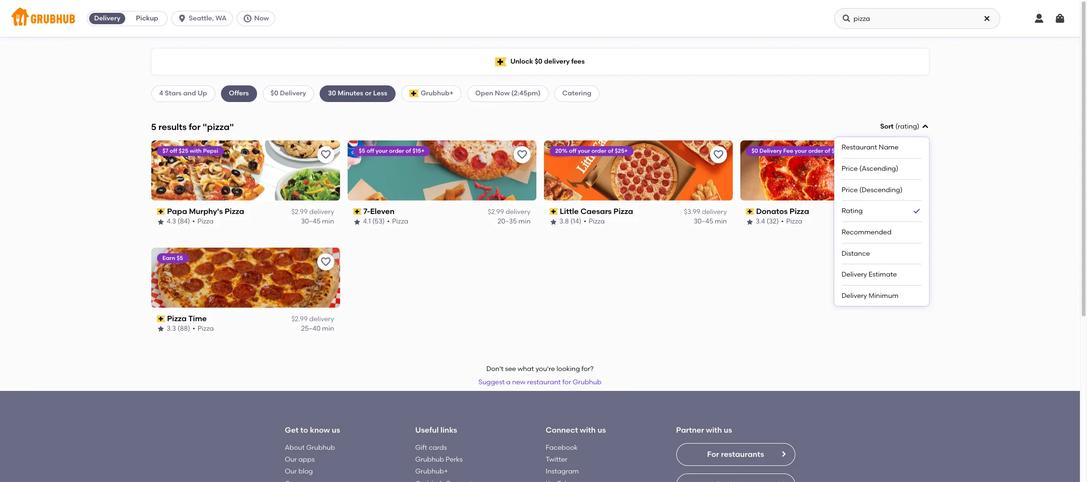 Task type: describe. For each thing, give the bounding box(es) containing it.
grubhub inside gift cards grubhub perks grubhub+
[[415, 456, 444, 464]]

with for partner with us
[[706, 426, 722, 435]]

rating option
[[842, 201, 922, 222]]

delivery for delivery minimum
[[842, 292, 867, 300]]

$0 for $0 delivery fee your order of $15+
[[752, 147, 758, 154]]

(
[[896, 122, 898, 130]]

$2.99 delivery for pizza time
[[292, 315, 334, 323]]

• pizza for time
[[193, 325, 214, 333]]

1 us from the left
[[332, 426, 340, 435]]

stars
[[165, 89, 182, 97]]

subscription pass image for pizza time
[[157, 316, 165, 322]]

min for 7-eleven
[[519, 217, 531, 226]]

pizza time
[[167, 314, 207, 323]]

20% off your order of $25+
[[555, 147, 628, 154]]

little caesars pizza
[[560, 207, 633, 216]]

restaurant
[[527, 378, 561, 386]]

sort
[[881, 122, 894, 130]]

4.1
[[363, 217, 371, 226]]

now inside the now button
[[254, 14, 269, 22]]

useful
[[415, 426, 439, 435]]

get to know us
[[285, 426, 340, 435]]

little
[[560, 207, 579, 216]]

3 order from the left
[[809, 147, 824, 154]]

partner with us
[[676, 426, 732, 435]]

seattle, wa
[[189, 14, 227, 22]]

instagram link
[[546, 468, 579, 476]]

7-
[[364, 207, 370, 216]]

catering
[[563, 89, 592, 97]]

none field inside 5 results for "pizza" "main content"
[[834, 122, 929, 306]]

twitter link
[[546, 456, 568, 464]]

looking
[[557, 365, 580, 373]]

$2.99 delivery for 7-eleven
[[488, 208, 531, 216]]

time
[[188, 314, 207, 323]]

save this restaurant image for papa murphy's pizza
[[320, 149, 331, 160]]

save this restaurant button for papa murphy's pizza
[[317, 146, 334, 163]]

little caesars pizza logo image
[[544, 140, 733, 201]]

connect with us
[[546, 426, 606, 435]]

1 $15+ from the left
[[413, 147, 425, 154]]

or
[[365, 89, 372, 97]]

5 results for "pizza" main content
[[0, 37, 1080, 482]]

delivery for papa murphy's pizza
[[309, 208, 334, 216]]

4
[[159, 89, 163, 97]]

(ascending)
[[860, 165, 899, 173]]

• pizza for murphy's
[[192, 217, 214, 226]]

offers
[[229, 89, 249, 97]]

$1.49
[[882, 208, 897, 216]]

3.4 (32)
[[756, 217, 779, 226]]

(14)
[[571, 217, 582, 226]]

star icon image for donatos pizza
[[746, 218, 754, 226]]

5 results for "pizza"
[[151, 121, 234, 132]]

pickup button
[[127, 11, 167, 26]]

facebook link
[[546, 444, 578, 452]]

about grubhub our apps our blog
[[285, 444, 335, 476]]

eleven
[[370, 207, 395, 216]]

list box inside 5 results for "pizza" "main content"
[[842, 137, 922, 306]]

don't see what you're looking for?
[[487, 365, 594, 373]]

useful links
[[415, 426, 457, 435]]

$2.99 for pizza time
[[292, 315, 308, 323]]

star icon image for pizza time
[[157, 325, 164, 333]]

$0 delivery
[[271, 89, 306, 97]]

0 horizontal spatial with
[[190, 147, 202, 154]]

0 horizontal spatial $5
[[177, 255, 183, 261]]

for restaurants
[[707, 450, 764, 459]]

gift
[[415, 444, 427, 452]]

papa murphy's pizza
[[167, 207, 244, 216]]

3.8 (14)
[[560, 217, 582, 226]]

save this restaurant button for little caesars pizza
[[710, 146, 727, 163]]

unlock $0 delivery fees
[[511, 57, 585, 65]]

save this restaurant image for pizza time
[[320, 256, 331, 267]]

for restaurants link
[[676, 443, 795, 466]]

pizza right "caesars" at the right top of the page
[[614, 207, 633, 216]]

donatos
[[756, 207, 788, 216]]

gift cards grubhub perks grubhub+
[[415, 444, 463, 476]]

subscription pass image for 7-eleven
[[353, 208, 362, 215]]

earn $5
[[163, 255, 183, 261]]

main navigation navigation
[[0, 0, 1080, 37]]

20%
[[555, 147, 568, 154]]

apps
[[299, 456, 315, 464]]

$2.99 for papa murphy's pizza
[[292, 208, 308, 216]]

pizza time logo image
[[151, 248, 340, 308]]

save this restaurant image for little caesars pizza
[[713, 149, 724, 160]]

min for little caesars pizza
[[715, 217, 727, 226]]

restaurants
[[721, 450, 764, 459]]

off for 7-
[[367, 147, 374, 154]]

(descending)
[[860, 186, 903, 194]]

for inside button
[[563, 378, 571, 386]]

grubhub inside the suggest a new restaurant for grubhub button
[[573, 378, 602, 386]]

seattle, wa button
[[171, 11, 237, 26]]

4 stars and up
[[159, 89, 207, 97]]

your for caesars
[[578, 147, 590, 154]]

us for connect with us
[[598, 426, 606, 435]]

pickup
[[136, 14, 158, 22]]

"pizza"
[[203, 121, 234, 132]]

save this restaurant image for 7-eleven
[[516, 149, 528, 160]]

restaurant name
[[842, 143, 899, 152]]

delivery for little caesars pizza
[[702, 208, 727, 216]]

2 $15+ from the left
[[832, 147, 844, 154]]

know
[[310, 426, 330, 435]]

pizza up 3.3 (88)
[[167, 314, 187, 323]]

• pizza for eleven
[[387, 217, 409, 226]]

Search for food, convenience, alcohol... search field
[[835, 8, 1001, 29]]

delivery for 7-eleven
[[506, 208, 531, 216]]

30 minutes or less
[[328, 89, 387, 97]]

you're
[[536, 365, 555, 373]]

• for caesars
[[584, 217, 587, 226]]

0 vertical spatial grubhub+
[[421, 89, 454, 97]]

pizza right murphy's
[[225, 207, 244, 216]]

now inside 5 results for "pizza" "main content"
[[495, 89, 510, 97]]

4.3
[[167, 217, 176, 226]]

links
[[441, 426, 457, 435]]

svg image inside 5 results for "pizza" "main content"
[[922, 123, 929, 131]]

delivery for delivery estimate
[[842, 271, 867, 279]]

• for pizza
[[782, 217, 784, 226]]

about grubhub link
[[285, 444, 335, 452]]

30–45 min for little caesars pizza
[[694, 217, 727, 226]]

grubhub+ link
[[415, 468, 448, 476]]

save this restaurant button for 7-eleven
[[514, 146, 531, 163]]

for
[[707, 450, 719, 459]]

your for eleven
[[376, 147, 388, 154]]

3 of from the left
[[825, 147, 831, 154]]

(88)
[[178, 325, 190, 333]]

pizza down donatos pizza
[[787, 217, 803, 226]]

$2.99 for 7-eleven
[[488, 208, 504, 216]]

what
[[518, 365, 534, 373]]

(32)
[[767, 217, 779, 226]]

pizza down little caesars pizza
[[589, 217, 605, 226]]

restaurant
[[842, 143, 878, 152]]

price (ascending)
[[842, 165, 899, 173]]

subscription pass image for little caesars pizza
[[550, 208, 558, 215]]

25–40 for donatos pizza
[[891, 217, 910, 226]]

fee
[[784, 147, 794, 154]]

star icon image for papa murphy's pizza
[[157, 218, 164, 226]]

off for papa
[[170, 147, 177, 154]]

7-eleven logo image
[[348, 140, 536, 201]]

grubhub inside about grubhub our apps our blog
[[306, 444, 335, 452]]

30–45 for little caesars pizza
[[694, 217, 714, 226]]

3 your from the left
[[795, 147, 807, 154]]

• pizza for pizza
[[782, 217, 803, 226]]

$2.99 delivery for papa murphy's pizza
[[292, 208, 334, 216]]

min for papa murphy's pizza
[[322, 217, 334, 226]]

25–40 min for pizza time
[[301, 325, 334, 333]]



Task type: vqa. For each thing, say whether or not it's contained in the screenshot.


Task type: locate. For each thing, give the bounding box(es) containing it.
$3.99
[[684, 208, 701, 216]]

0 horizontal spatial for
[[189, 121, 201, 132]]

grubhub down for?
[[573, 378, 602, 386]]

1 horizontal spatial $0
[[535, 57, 543, 65]]

star icon image left 3.8
[[550, 218, 557, 226]]

0 horizontal spatial subscription pass image
[[157, 316, 165, 322]]

subscription pass image left the little on the right
[[550, 208, 558, 215]]

papa murphy's pizza logo image
[[151, 140, 340, 201]]

delivery left pickup
[[94, 14, 120, 22]]

• pizza down "papa murphy's pizza"
[[192, 217, 214, 226]]

0 vertical spatial 25–40 min
[[891, 217, 924, 226]]

subscription pass image left pizza time
[[157, 316, 165, 322]]

our blog link
[[285, 468, 313, 476]]

2 vertical spatial $0
[[752, 147, 758, 154]]

0 horizontal spatial order
[[389, 147, 404, 154]]

1 horizontal spatial svg image
[[922, 123, 929, 131]]

1 horizontal spatial with
[[580, 426, 596, 435]]

2 horizontal spatial us
[[724, 426, 732, 435]]

1 vertical spatial now
[[495, 89, 510, 97]]

1 horizontal spatial $5
[[359, 147, 365, 154]]

4.3 (84)
[[167, 217, 190, 226]]

2 vertical spatial grubhub
[[415, 456, 444, 464]]

25–40 for pizza time
[[301, 325, 321, 333]]

(2:45pm)
[[511, 89, 541, 97]]

• for eleven
[[387, 217, 390, 226]]

save this restaurant button for donatos pizza
[[907, 146, 924, 163]]

to
[[301, 426, 308, 435]]

7-eleven
[[364, 207, 395, 216]]

of
[[406, 147, 411, 154], [608, 147, 614, 154], [825, 147, 831, 154]]

our apps link
[[285, 456, 315, 464]]

0 vertical spatial for
[[189, 121, 201, 132]]

grubhub+ down grubhub perks link
[[415, 468, 448, 476]]

None field
[[834, 122, 929, 306]]

donatos pizza
[[756, 207, 809, 216]]

a
[[506, 378, 511, 386]]

30–45 min for papa murphy's pizza
[[301, 217, 334, 226]]

30–45 for papa murphy's pizza
[[301, 217, 321, 226]]

1 horizontal spatial us
[[598, 426, 606, 435]]

1 30–45 from the left
[[301, 217, 321, 226]]

1 vertical spatial grubhub+
[[415, 468, 448, 476]]

grubhub plus flag logo image left unlock
[[495, 57, 507, 66]]

price (descending)
[[842, 186, 903, 194]]

30
[[328, 89, 336, 97]]

3.3 (88)
[[167, 325, 190, 333]]

order
[[389, 147, 404, 154], [592, 147, 607, 154], [809, 147, 824, 154]]

save this restaurant image
[[516, 149, 528, 160], [713, 149, 724, 160]]

get
[[285, 426, 299, 435]]

(84)
[[178, 217, 190, 226]]

us
[[332, 426, 340, 435], [598, 426, 606, 435], [724, 426, 732, 435]]

• pizza down "caesars" at the right top of the page
[[584, 217, 605, 226]]

$25+
[[615, 147, 628, 154]]

1 subscription pass image from the left
[[157, 208, 165, 215]]

0 horizontal spatial off
[[170, 147, 177, 154]]

right image inside for restaurants link
[[780, 450, 787, 458]]

1 horizontal spatial for
[[563, 378, 571, 386]]

0 horizontal spatial save this restaurant image
[[516, 149, 528, 160]]

$0 right the "offers"
[[271, 89, 278, 97]]

• pizza down time
[[193, 325, 214, 333]]

0 horizontal spatial 30–45
[[301, 217, 321, 226]]

• pizza down donatos pizza
[[782, 217, 803, 226]]

2 horizontal spatial subscription pass image
[[746, 208, 755, 215]]

of for caesars
[[608, 147, 614, 154]]

2 subscription pass image from the left
[[550, 208, 558, 215]]

star icon image left 4.1 in the left of the page
[[353, 218, 361, 226]]

1 vertical spatial right image
[[780, 481, 787, 482]]

open now (2:45pm)
[[475, 89, 541, 97]]

rating
[[842, 207, 863, 215]]

1 30–45 min from the left
[[301, 217, 334, 226]]

delivery for donatos pizza
[[899, 208, 924, 216]]

1 horizontal spatial 25–40 min
[[891, 217, 924, 226]]

svg image
[[1034, 13, 1045, 24], [1055, 13, 1066, 24], [178, 14, 187, 23], [842, 14, 852, 23]]

1 horizontal spatial off
[[367, 147, 374, 154]]

2 price from the top
[[842, 186, 858, 194]]

and
[[183, 89, 196, 97]]

1 vertical spatial 25–40 min
[[301, 325, 334, 333]]

seattle,
[[189, 14, 214, 22]]

0 vertical spatial $5
[[359, 147, 365, 154]]

• right (84) in the top of the page
[[192, 217, 195, 226]]

cards
[[429, 444, 447, 452]]

2 horizontal spatial grubhub
[[573, 378, 602, 386]]

2 your from the left
[[578, 147, 590, 154]]

$25
[[179, 147, 188, 154]]

delivery down delivery estimate
[[842, 292, 867, 300]]

grubhub plus flag logo image for unlock $0 delivery fees
[[495, 57, 507, 66]]

2 horizontal spatial of
[[825, 147, 831, 154]]

suggest a new restaurant for grubhub button
[[474, 374, 606, 391]]

star icon image left the 3.4
[[746, 218, 754, 226]]

$0 left fee at the right top of page
[[752, 147, 758, 154]]

papa
[[167, 207, 187, 216]]

1 horizontal spatial grubhub plus flag logo image
[[495, 57, 507, 66]]

0 horizontal spatial svg image
[[243, 14, 252, 23]]

for down looking
[[563, 378, 571, 386]]

svg image inside seattle, wa button
[[178, 14, 187, 23]]

2 save this restaurant image from the left
[[713, 149, 724, 160]]

1 horizontal spatial subscription pass image
[[550, 208, 558, 215]]

order for eleven
[[389, 147, 404, 154]]

0 horizontal spatial of
[[406, 147, 411, 154]]

0 vertical spatial subscription pass image
[[353, 208, 362, 215]]

2 horizontal spatial your
[[795, 147, 807, 154]]

facebook
[[546, 444, 578, 452]]

delivery for delivery
[[94, 14, 120, 22]]

subscription pass image
[[157, 208, 165, 215], [550, 208, 558, 215], [746, 208, 755, 215]]

save this restaurant image for donatos pizza
[[909, 149, 921, 160]]

for?
[[582, 365, 594, 373]]

1 vertical spatial $0
[[271, 89, 278, 97]]

1 vertical spatial price
[[842, 186, 858, 194]]

$0 for $0 delivery
[[271, 89, 278, 97]]

off
[[170, 147, 177, 154], [367, 147, 374, 154], [569, 147, 577, 154]]

• right the (88)
[[193, 325, 195, 333]]

suggest a new restaurant for grubhub
[[479, 378, 602, 386]]

• pizza for caesars
[[584, 217, 605, 226]]

1 horizontal spatial 25–40
[[891, 217, 910, 226]]

• right (14)
[[584, 217, 587, 226]]

1 order from the left
[[389, 147, 404, 154]]

1 vertical spatial $5
[[177, 255, 183, 261]]

0 horizontal spatial us
[[332, 426, 340, 435]]

with right connect
[[580, 426, 596, 435]]

0 horizontal spatial now
[[254, 14, 269, 22]]

grubhub plus flag logo image for grubhub+
[[409, 90, 419, 97]]

about
[[285, 444, 305, 452]]

partner
[[676, 426, 704, 435]]

star icon image
[[157, 218, 164, 226], [353, 218, 361, 226], [550, 218, 557, 226], [746, 218, 754, 226], [157, 325, 164, 333]]

3 us from the left
[[724, 426, 732, 435]]

minimum
[[869, 292, 899, 300]]

1 horizontal spatial 30–45 min
[[694, 217, 727, 226]]

delivery minimum
[[842, 292, 899, 300]]

us right know at the bottom of the page
[[332, 426, 340, 435]]

with right $25
[[190, 147, 202, 154]]

1 vertical spatial subscription pass image
[[157, 316, 165, 322]]

delivery inside button
[[94, 14, 120, 22]]

save this restaurant button for pizza time
[[317, 253, 334, 270]]

svg image
[[243, 14, 252, 23], [984, 15, 991, 22], [922, 123, 929, 131]]

30–45
[[301, 217, 321, 226], [694, 217, 714, 226]]

price
[[842, 165, 858, 173], [842, 186, 858, 194]]

see
[[505, 365, 516, 373]]

for right results
[[189, 121, 201, 132]]

• for time
[[193, 325, 195, 333]]

recommended
[[842, 228, 892, 236]]

grubhub+ inside gift cards grubhub perks grubhub+
[[415, 468, 448, 476]]

subscription pass image
[[353, 208, 362, 215], [157, 316, 165, 322]]

1 off from the left
[[170, 147, 177, 154]]

now button
[[237, 11, 279, 26]]

1 vertical spatial our
[[285, 468, 297, 476]]

0 horizontal spatial grubhub plus flag logo image
[[409, 90, 419, 97]]

grubhub+ left the 'open'
[[421, 89, 454, 97]]

donatos pizza logo image
[[740, 140, 929, 201]]

0 vertical spatial $0
[[535, 57, 543, 65]]

now right the 'open'
[[495, 89, 510, 97]]

1 horizontal spatial grubhub
[[415, 456, 444, 464]]

distance
[[842, 249, 870, 258]]

2 order from the left
[[592, 147, 607, 154]]

• right (53)
[[387, 217, 390, 226]]

0 horizontal spatial subscription pass image
[[157, 208, 165, 215]]

pizza down eleven
[[392, 217, 409, 226]]

$1.49 delivery
[[882, 208, 924, 216]]

twitter
[[546, 456, 568, 464]]

1 right image from the top
[[780, 450, 787, 458]]

delivery button
[[87, 11, 127, 26]]

1 our from the top
[[285, 456, 297, 464]]

earn
[[163, 255, 175, 261]]

name
[[879, 143, 899, 152]]

0 horizontal spatial $0
[[271, 89, 278, 97]]

0 horizontal spatial 30–45 min
[[301, 217, 334, 226]]

• for murphy's
[[192, 217, 195, 226]]

connect
[[546, 426, 578, 435]]

• pizza
[[192, 217, 214, 226], [387, 217, 409, 226], [584, 217, 605, 226], [782, 217, 803, 226], [193, 325, 214, 333]]

0 vertical spatial grubhub plus flag logo image
[[495, 57, 507, 66]]

blog
[[299, 468, 313, 476]]

0 vertical spatial our
[[285, 456, 297, 464]]

star icon image left 4.3 at left top
[[157, 218, 164, 226]]

grubhub plus flag logo image right less at the left of page
[[409, 90, 419, 97]]

1 vertical spatial grubhub plus flag logo image
[[409, 90, 419, 97]]

delivery
[[94, 14, 120, 22], [280, 89, 306, 97], [760, 147, 782, 154], [842, 271, 867, 279], [842, 292, 867, 300]]

min for pizza time
[[322, 325, 334, 333]]

delivery left fee at the right top of page
[[760, 147, 782, 154]]

rating
[[898, 122, 917, 130]]

grubhub down know at the bottom of the page
[[306, 444, 335, 452]]

3 off from the left
[[569, 147, 577, 154]]

grubhub down gift cards link
[[415, 456, 444, 464]]

your
[[376, 147, 388, 154], [578, 147, 590, 154], [795, 147, 807, 154]]

2 off from the left
[[367, 147, 374, 154]]

price for price (descending)
[[842, 186, 858, 194]]

delivery down distance
[[842, 271, 867, 279]]

us for partner with us
[[724, 426, 732, 435]]

$0 delivery fee your order of $15+
[[752, 147, 844, 154]]

2 horizontal spatial svg image
[[984, 15, 991, 22]]

2 horizontal spatial order
[[809, 147, 824, 154]]

2 us from the left
[[598, 426, 606, 435]]

$5
[[359, 147, 365, 154], [177, 255, 183, 261]]

0 horizontal spatial 25–40
[[301, 325, 321, 333]]

$7 off $25 with pepsi
[[163, 147, 218, 154]]

delivery for pizza time
[[309, 315, 334, 323]]

2 horizontal spatial $0
[[752, 147, 758, 154]]

3 subscription pass image from the left
[[746, 208, 755, 215]]

1 vertical spatial for
[[563, 378, 571, 386]]

$5 off your order of $15+
[[359, 147, 425, 154]]

2 horizontal spatial with
[[706, 426, 722, 435]]

list box
[[842, 137, 922, 306]]

25–40 min
[[891, 217, 924, 226], [301, 325, 334, 333]]

estimate
[[869, 271, 897, 279]]

2 30–45 min from the left
[[694, 217, 727, 226]]

star icon image left 3.3 at left bottom
[[157, 325, 164, 333]]

with right partner
[[706, 426, 722, 435]]

0 vertical spatial price
[[842, 165, 858, 173]]

instagram
[[546, 468, 579, 476]]

1 vertical spatial 25–40
[[301, 325, 321, 333]]

1 horizontal spatial now
[[495, 89, 510, 97]]

us right connect
[[598, 426, 606, 435]]

star icon image for 7-eleven
[[353, 218, 361, 226]]

3.4
[[756, 217, 765, 226]]

pizza down time
[[198, 325, 214, 333]]

suggest
[[479, 378, 505, 386]]

pizza right donatos
[[790, 207, 809, 216]]

0 horizontal spatial your
[[376, 147, 388, 154]]

0 vertical spatial grubhub
[[573, 378, 602, 386]]

1 your from the left
[[376, 147, 388, 154]]

fees
[[571, 57, 585, 65]]

1 horizontal spatial your
[[578, 147, 590, 154]]

0 horizontal spatial 25–40 min
[[301, 325, 334, 333]]

0 vertical spatial now
[[254, 14, 269, 22]]

subscription pass image left papa
[[157, 208, 165, 215]]

price down restaurant
[[842, 165, 858, 173]]

1 horizontal spatial subscription pass image
[[353, 208, 362, 215]]

2 of from the left
[[608, 147, 614, 154]]

delivery left 30
[[280, 89, 306, 97]]

order for caesars
[[592, 147, 607, 154]]

with for connect with us
[[580, 426, 596, 435]]

1 of from the left
[[406, 147, 411, 154]]

subscription pass image for donatos pizza
[[746, 208, 755, 215]]

2 horizontal spatial off
[[569, 147, 577, 154]]

25–40 min for donatos pizza
[[891, 217, 924, 226]]

price up the rating at top
[[842, 186, 858, 194]]

1 save this restaurant image from the left
[[516, 149, 528, 160]]

1 horizontal spatial order
[[592, 147, 607, 154]]

our down about
[[285, 456, 297, 464]]

delivery estimate
[[842, 271, 897, 279]]

• right '(32)' on the top of page
[[782, 217, 784, 226]]

1 vertical spatial grubhub
[[306, 444, 335, 452]]

0 vertical spatial 25–40
[[891, 217, 910, 226]]

2 our from the top
[[285, 468, 297, 476]]

5
[[151, 121, 156, 132]]

0 vertical spatial right image
[[780, 450, 787, 458]]

us up the for restaurants
[[724, 426, 732, 435]]

pizza
[[225, 207, 244, 216], [614, 207, 633, 216], [790, 207, 809, 216], [197, 217, 214, 226], [392, 217, 409, 226], [589, 217, 605, 226], [787, 217, 803, 226], [167, 314, 187, 323], [198, 325, 214, 333]]

check icon image
[[912, 206, 922, 216]]

grubhub plus flag logo image
[[495, 57, 507, 66], [409, 90, 419, 97]]

subscription pass image left 7-
[[353, 208, 362, 215]]

$3.99 delivery
[[684, 208, 727, 216]]

$15+
[[413, 147, 425, 154], [832, 147, 844, 154]]

$0 right unlock
[[535, 57, 543, 65]]

0 horizontal spatial grubhub
[[306, 444, 335, 452]]

min for donatos pizza
[[912, 217, 924, 226]]

$0
[[535, 57, 543, 65], [271, 89, 278, 97], [752, 147, 758, 154]]

1 price from the top
[[842, 165, 858, 173]]

for
[[189, 121, 201, 132], [563, 378, 571, 386]]

3.8
[[560, 217, 569, 226]]

1 horizontal spatial save this restaurant image
[[713, 149, 724, 160]]

star icon image for little caesars pizza
[[550, 218, 557, 226]]

subscription pass image left donatos
[[746, 208, 755, 215]]

subscription pass image for papa murphy's pizza
[[157, 208, 165, 215]]

$2.99 delivery
[[292, 208, 334, 216], [488, 208, 531, 216], [292, 315, 334, 323]]

grubhub+
[[421, 89, 454, 97], [415, 468, 448, 476]]

• pizza down eleven
[[387, 217, 409, 226]]

our left blog
[[285, 468, 297, 476]]

off for little
[[569, 147, 577, 154]]

2 right image from the top
[[780, 481, 787, 482]]

of for eleven
[[406, 147, 411, 154]]

pepsi
[[203, 147, 218, 154]]

1 horizontal spatial $15+
[[832, 147, 844, 154]]

none field containing sort
[[834, 122, 929, 306]]

$7
[[163, 147, 168, 154]]

list box containing restaurant name
[[842, 137, 922, 306]]

price for price (ascending)
[[842, 165, 858, 173]]

0 horizontal spatial $15+
[[413, 147, 425, 154]]

now right 'wa'
[[254, 14, 269, 22]]

svg image inside the now button
[[243, 14, 252, 23]]

new
[[512, 378, 526, 386]]

1 horizontal spatial of
[[608, 147, 614, 154]]

2 30–45 from the left
[[694, 217, 714, 226]]

gift cards link
[[415, 444, 447, 452]]

1 horizontal spatial 30–45
[[694, 217, 714, 226]]

save this restaurant image
[[320, 149, 331, 160], [909, 149, 921, 160], [320, 256, 331, 267]]

pizza down "papa murphy's pizza"
[[197, 217, 214, 226]]

right image
[[780, 450, 787, 458], [780, 481, 787, 482]]



